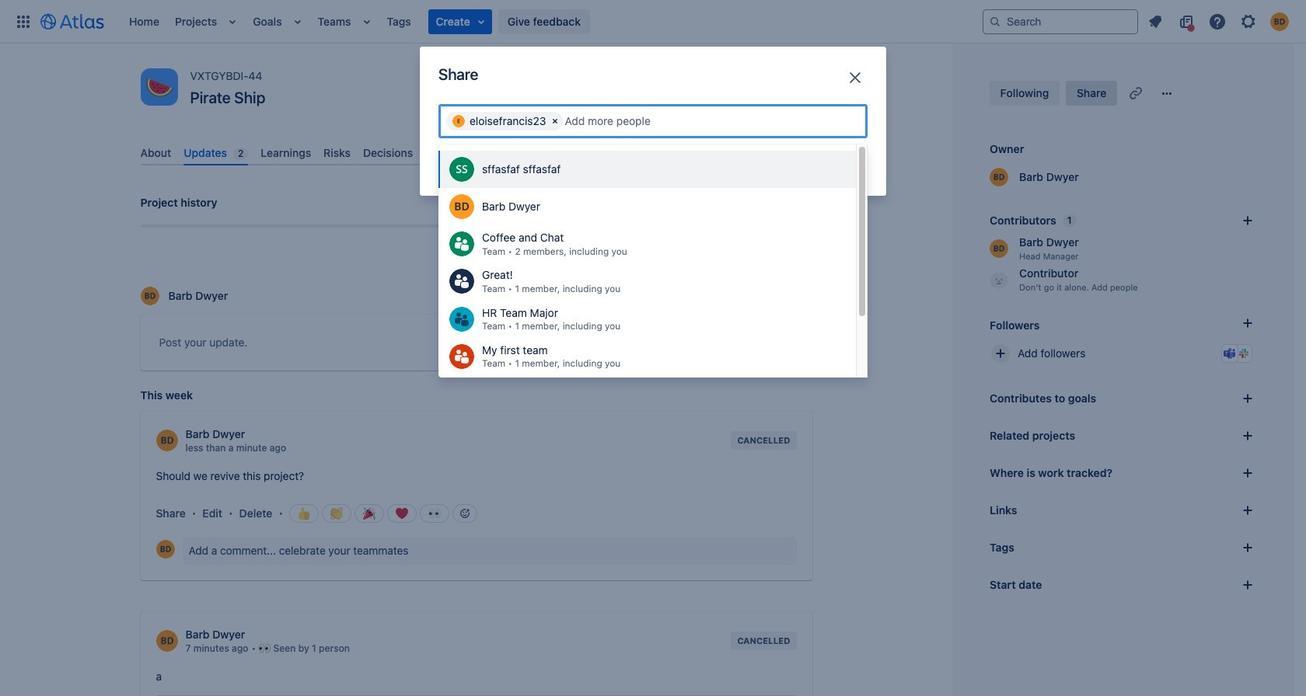 Task type: locate. For each thing, give the bounding box(es) containing it.
:thumbsup: image
[[298, 508, 310, 521]]

close modal image
[[846, 68, 865, 87]]

msteams logo showing  channels are connected to this project image
[[1224, 348, 1237, 360]]

:thumbsup: image
[[298, 508, 310, 521]]

:eyes: image
[[429, 508, 441, 521], [429, 508, 441, 521]]

list item
[[223, 0, 242, 43], [288, 0, 307, 43], [357, 0, 376, 43], [428, 9, 492, 34]]

list item inside top 'element'
[[428, 9, 492, 34]]

:clap: image
[[331, 508, 343, 521], [331, 508, 343, 521]]

0 horizontal spatial list
[[121, 0, 983, 43]]

top element
[[9, 0, 983, 43]]

banner
[[0, 0, 1307, 44]]

:tada: image
[[363, 508, 376, 521], [363, 508, 376, 521]]

None search field
[[983, 9, 1139, 34]]

:heart: image
[[396, 508, 408, 521], [396, 508, 408, 521]]

list
[[121, 0, 983, 43], [1142, 9, 1297, 34]]

tab list
[[134, 140, 819, 166]]



Task type: describe. For each thing, give the bounding box(es) containing it.
help image
[[1209, 12, 1227, 31]]

add follower image
[[992, 345, 1010, 363]]

search image
[[989, 15, 1002, 28]]

added new contributor image
[[470, 219, 483, 232]]

1 horizontal spatial list
[[1142, 9, 1297, 34]]

add a follower image
[[1239, 314, 1258, 333]]

slack logo showing nan channels are connected to this project image
[[1238, 348, 1251, 360]]

clear image
[[549, 115, 562, 128]]

Search field
[[983, 9, 1139, 34]]

Main content area, start typing to enter text. text field
[[159, 334, 794, 359]]

Add more people text field
[[565, 114, 661, 129]]



Task type: vqa. For each thing, say whether or not it's contained in the screenshot.
Search field
yes



